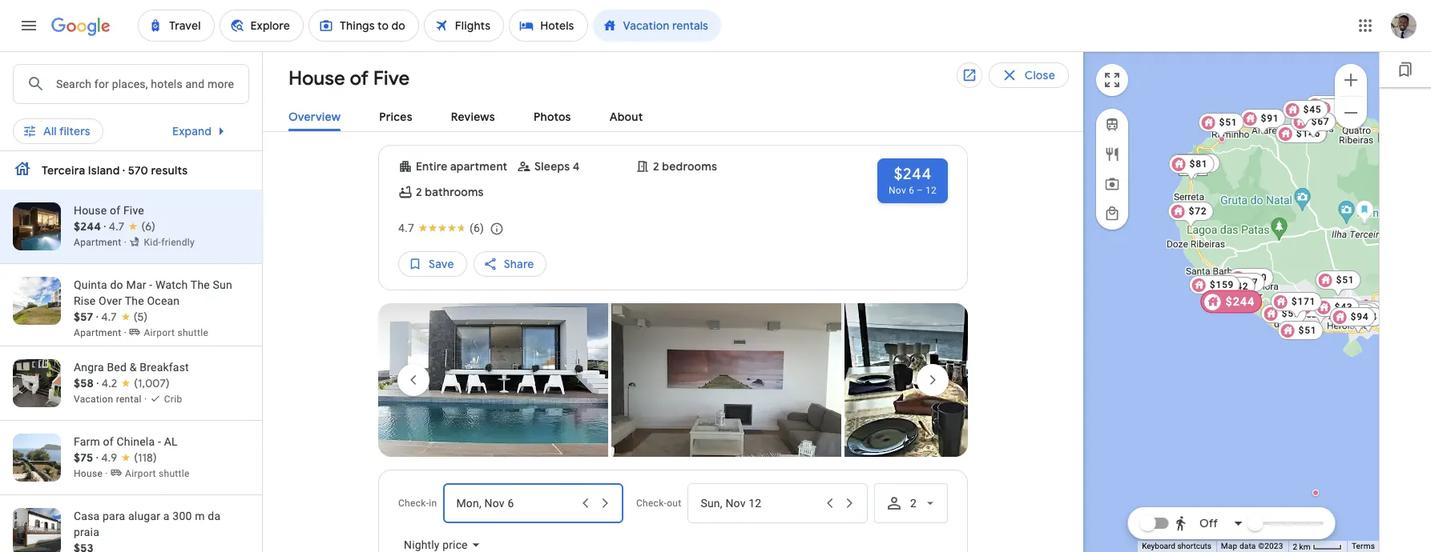 Task type: vqa. For each thing, say whether or not it's contained in the screenshot.


Task type: describe. For each thing, give the bounding box(es) containing it.
sort by button
[[688, 114, 781, 139]]

$80 link
[[1335, 303, 1380, 330]]

2 button
[[874, 484, 948, 524]]

nov
[[889, 185, 906, 196]]

next image
[[914, 361, 952, 400]]

2 for 2 km
[[1293, 543, 1298, 552]]

previous image
[[394, 361, 433, 400]]

4.2
[[102, 377, 117, 391]]

$80
[[1356, 307, 1374, 318]]

shuttle for (118)
[[159, 469, 190, 480]]

watch
[[156, 279, 188, 292]]

all filters button
[[13, 112, 103, 151]]

algar do carvão image
[[1356, 200, 1374, 226]]

of for farm of chinela - al $75 ·
[[103, 436, 114, 449]]

$243 link
[[1207, 293, 1258, 312]]

$91 link
[[1240, 109, 1286, 136]]

0 horizontal spatial (6)
[[141, 220, 155, 234]]

price
[[152, 119, 179, 134]]

do
[[110, 279, 123, 292]]

sleeps
[[535, 159, 570, 174]]

overview tab
[[289, 103, 341, 131]]

$304
[[1297, 128, 1322, 139]]

property type
[[240, 119, 314, 134]]

share button
[[473, 245, 547, 284]]

1 horizontal spatial 4.7 out of 5 stars from 6 reviews image
[[398, 220, 484, 236]]

$84 link
[[1314, 99, 1360, 126]]

2 bedrooms
[[653, 159, 717, 174]]

airport for (5)
[[144, 328, 175, 339]]

$159
[[1210, 280, 1234, 291]]

(1,007)
[[134, 377, 170, 391]]

filters for all filters
[[59, 124, 90, 139]]

check-out
[[636, 498, 682, 510]]

- for (5)
[[149, 279, 153, 292]]

$81
[[1190, 159, 1208, 170]]

zoom out map image
[[1342, 103, 1361, 122]]

of for house of five $244 ·
[[110, 204, 120, 217]]

$171
[[1292, 297, 1316, 308]]

all for all filters
[[43, 124, 57, 139]]

- for (118)
[[158, 436, 161, 449]]

$60
[[1249, 272, 1267, 284]]

300
[[173, 511, 192, 523]]

five for house of five $244 ·
[[123, 204, 144, 217]]

apartment
[[450, 159, 507, 174]]

$81 link
[[1169, 155, 1215, 182]]

$45
[[1304, 104, 1322, 115]]

house of five
[[289, 67, 410, 91]]

map data ©2023
[[1221, 543, 1283, 551]]

photo 3 image
[[378, 304, 608, 458]]

2 list item from the left
[[611, 304, 842, 462]]

shuttle for (5)
[[177, 328, 208, 339]]

$67 link
[[1291, 112, 1336, 139]]

da
[[208, 511, 221, 523]]

terms
[[1352, 543, 1375, 551]]

$43
[[1335, 302, 1353, 313]]

all for all filters (1)
[[43, 119, 57, 134]]

$142
[[1326, 99, 1351, 111]]

$94 link
[[1330, 308, 1376, 327]]

$171 link
[[1271, 293, 1323, 320]]

2 bathrooms
[[416, 185, 484, 200]]

praia
[[74, 527, 99, 539]]

$144 link
[[1333, 308, 1384, 335]]

1 horizontal spatial the
[[191, 279, 210, 292]]

2 for 2
[[910, 498, 917, 511]]

4.2 out of 5 stars from 1,007 reviews image
[[102, 376, 170, 392]]

m
[[195, 511, 205, 523]]

property
[[240, 119, 287, 134]]

$58 inside angra bed & breakfast $58 ·
[[74, 377, 94, 391]]

rooms
[[503, 119, 539, 134]]

bathrooms
[[425, 185, 484, 200]]

mar
[[126, 279, 146, 292]]

4
[[573, 159, 580, 174]]

entire
[[416, 159, 448, 174]]

photos list
[[378, 304, 1075, 475]]

sort by
[[715, 119, 753, 134]]

angra bed & breakfast $58 ·
[[74, 361, 189, 391]]

airport for (118)
[[125, 469, 156, 480]]

open in new tab image
[[962, 68, 977, 83]]

vacation rental ·
[[74, 394, 150, 406]]

all filters (1) button
[[13, 114, 118, 139]]

learn more about these reviews image
[[478, 210, 516, 248]]

$244 nov 6 – 12
[[889, 164, 937, 196]]

4.9 out of 5 stars from 118 reviews image
[[101, 450, 157, 466]]

4.7 up "save" button
[[398, 222, 414, 235]]

quinta da nasce água image
[[1363, 299, 1370, 305]]

sort
[[715, 119, 738, 134]]

rooms button
[[476, 114, 567, 139]]

(118)
[[134, 451, 157, 466]]

2 for 2 bedrooms
[[653, 159, 659, 174]]

a
[[163, 511, 170, 523]]

angra
[[74, 361, 104, 374]]

terceira island · 570 results
[[42, 163, 188, 178]]

chinela
[[117, 436, 155, 449]]

house of five heading
[[276, 64, 410, 91]]

terceira island · 570 results heading
[[42, 161, 188, 180]]

2 km
[[1293, 543, 1313, 552]]

0 horizontal spatial 4.7 out of 5 stars from 6 reviews image
[[109, 219, 155, 235]]

(1)
[[93, 119, 106, 134]]

$72
[[1189, 206, 1207, 217]]

all filters
[[43, 124, 90, 139]]

$127 link
[[1333, 308, 1384, 335]]

bedrooms
[[662, 159, 717, 174]]

photos
[[534, 110, 571, 124]]

keyboard shortcuts button
[[1142, 542, 1212, 553]]

island · 570
[[88, 163, 148, 178]]

$58 inside map region
[[1367, 311, 1385, 322]]

crib
[[164, 394, 182, 406]]

main menu image
[[19, 16, 38, 35]]

apartment · for $57
[[74, 328, 129, 339]]

Search for places, hotels and more text field
[[55, 65, 248, 103]]

4.7 out of 5 stars from 5 reviews image
[[101, 309, 148, 325]]

quinta
[[74, 279, 107, 292]]

$86
[[1360, 305, 1378, 317]]

close
[[1025, 68, 1055, 83]]



Task type: locate. For each thing, give the bounding box(es) containing it.
0 vertical spatial five
[[373, 67, 410, 91]]

1 vertical spatial airport shuttle
[[125, 469, 190, 480]]

filters for all filters (1)
[[59, 119, 90, 134]]

$112
[[1190, 158, 1214, 169]]

price
[[443, 540, 468, 552]]

1 list item from the left
[[378, 304, 608, 462]]

house of five $244 ·
[[74, 204, 144, 234]]

tab list
[[263, 97, 1084, 132]]

$244 inside map region
[[1226, 295, 1255, 309]]

nightly price
[[404, 540, 468, 552]]

$244 inside the house of five $244 ·
[[74, 220, 101, 234]]

photo 5 image
[[845, 304, 1075, 458]]

1 vertical spatial of
[[110, 204, 120, 217]]

0 vertical spatial airport shuttle
[[144, 328, 208, 339]]

$114 link
[[1295, 298, 1347, 325]]

farm of chinela - al $75 ·
[[74, 436, 178, 466]]

$60 link
[[1228, 268, 1274, 296]]

1 vertical spatial shuttle
[[159, 469, 190, 480]]

1 vertical spatial $244
[[74, 220, 101, 234]]

$57 link
[[1219, 273, 1265, 301], [1210, 277, 1255, 305], [1261, 305, 1307, 332]]

$304 link
[[1276, 124, 1328, 143]]

check-in text field inside filters form
[[359, 63, 454, 100]]

0 vertical spatial apartment ·
[[74, 237, 129, 248]]

1 horizontal spatial -
[[158, 436, 161, 449]]

2 check- from the left
[[636, 498, 667, 510]]

$91
[[1261, 113, 1279, 124]]

close button
[[989, 63, 1069, 88]]

$45 link
[[1283, 100, 1328, 127]]

1 horizontal spatial five
[[373, 67, 410, 91]]

check- for out
[[636, 498, 667, 510]]

keyboard shortcuts
[[1142, 543, 1212, 551]]

0 horizontal spatial $58
[[74, 377, 94, 391]]

0 vertical spatial of
[[350, 67, 369, 91]]

$244 for $244 nov 6 – 12
[[894, 164, 932, 184]]

$58 link
[[1346, 307, 1392, 334]]

bed
[[107, 361, 127, 374]]

1 vertical spatial apartment ·
[[74, 328, 129, 339]]

five
[[373, 67, 410, 91], [123, 204, 144, 217]]

2 vertical spatial of
[[103, 436, 114, 449]]

check- for in
[[398, 498, 429, 510]]

nightly
[[404, 540, 440, 552]]

the left sun
[[191, 279, 210, 292]]

photo 4 image
[[611, 304, 842, 458]]

casa para alugar a 300 m da praia
[[74, 511, 221, 539]]

by
[[740, 119, 753, 134]]

· inside quinta do mar - watch the sun rise over the ocean $57 ·
[[96, 310, 98, 325]]

Check-out text field
[[701, 485, 820, 523]]

five up kid-
[[123, 204, 144, 217]]

airport down the '(5)'
[[144, 328, 175, 339]]

off button
[[1170, 505, 1249, 543]]

$244 inside $244 nov 6 – 12
[[894, 164, 932, 184]]

house inside 'heading'
[[289, 67, 345, 91]]

$146 link
[[1276, 124, 1327, 143]]

entire apartment
[[416, 159, 507, 174]]

tab list containing overview
[[263, 97, 1084, 132]]

casa h'a vista image
[[1313, 490, 1319, 497]]

4.7 for watch
[[101, 310, 117, 325]]

of inside farm of chinela - al $75 ·
[[103, 436, 114, 449]]

0 vertical spatial check-in text field
[[359, 63, 454, 100]]

check-
[[398, 498, 429, 510], [636, 498, 667, 510]]

4.7 inside image
[[101, 310, 117, 325]]

airport shuttle for (118)
[[125, 469, 190, 480]]

- left al
[[158, 436, 161, 449]]

· inside farm of chinela - al $75 ·
[[96, 451, 98, 466]]

house for house of five
[[289, 67, 345, 91]]

guest rating
[[375, 119, 442, 134]]

2 for 2 bathrooms
[[416, 185, 422, 200]]

breakfast
[[140, 361, 189, 374]]

1 horizontal spatial $244
[[894, 164, 932, 184]]

·
[[104, 220, 106, 234], [96, 310, 98, 325], [97, 377, 99, 391], [96, 451, 98, 466]]

alugar
[[128, 511, 160, 523]]

0 horizontal spatial $244
[[74, 220, 101, 234]]

share
[[504, 257, 534, 272]]

out
[[667, 498, 682, 510]]

al
[[164, 436, 178, 449]]

off
[[1200, 517, 1218, 531]]

1 horizontal spatial house
[[289, 67, 345, 91]]

$244 for $244
[[1226, 295, 1255, 309]]

4.7 out of 5 stars from 6 reviews image up kid-
[[109, 219, 155, 235]]

save
[[429, 257, 454, 272]]

$244 up 6 – 12
[[894, 164, 932, 184]]

about
[[610, 110, 643, 124]]

apartment ·
[[74, 237, 129, 248], [74, 328, 129, 339]]

data
[[1240, 543, 1256, 551]]

shuttle down ocean
[[177, 328, 208, 339]]

quinta do mar - watch the sun rise over the ocean $57 ·
[[74, 279, 232, 325]]

five inside 'heading'
[[373, 67, 410, 91]]

· left 4.9
[[96, 451, 98, 466]]

- right mar
[[149, 279, 153, 292]]

$127
[[1353, 312, 1378, 323]]

0 horizontal spatial five
[[123, 204, 144, 217]]

house up overview
[[289, 67, 345, 91]]

five inside the house of five $244 ·
[[123, 204, 144, 217]]

in
[[429, 498, 437, 510]]

1 filters from the top
[[59, 119, 90, 134]]

Check-in text field
[[359, 63, 454, 100], [456, 485, 575, 523]]

casa
[[74, 511, 100, 523]]

house down terceira island · 570 results heading
[[74, 204, 107, 217]]

vacation
[[74, 394, 113, 406]]

airport
[[144, 328, 175, 339], [125, 469, 156, 480]]

amenities
[[600, 119, 654, 134]]

$51
[[1219, 117, 1238, 128], [1336, 275, 1355, 286], [1351, 309, 1369, 320], [1299, 325, 1317, 337]]

of for house of five
[[350, 67, 369, 91]]

- inside farm of chinela - al $75 ·
[[158, 436, 161, 449]]

1 vertical spatial the
[[125, 295, 144, 308]]

$144
[[1353, 312, 1378, 323]]

rental ·
[[116, 394, 147, 406]]

0 horizontal spatial check-in text field
[[359, 63, 454, 100]]

airport down (118) at left
[[125, 469, 156, 480]]

0 vertical spatial $244
[[894, 164, 932, 184]]

1 vertical spatial airport
[[125, 469, 156, 480]]

1 horizontal spatial check-
[[636, 498, 667, 510]]

2 inside button
[[1293, 543, 1298, 552]]

- inside quinta do mar - watch the sun rise over the ocean $57 ·
[[149, 279, 153, 292]]

4.7 for ·
[[109, 220, 125, 234]]

1 all from the top
[[43, 119, 57, 134]]

· inside the house of five $244 ·
[[104, 220, 106, 234]]

zoom in map image
[[1342, 70, 1361, 89]]

check-in text field up prices
[[359, 63, 454, 100]]

4.7 out of 5 stars from 6 reviews image
[[109, 219, 155, 235], [398, 220, 484, 236]]

five for house of five
[[373, 67, 410, 91]]

$244 down $42
[[1226, 295, 1255, 309]]

4.7 out of 5 stars from 6 reviews image up the save
[[398, 220, 484, 236]]

4.7 down island · 570
[[109, 220, 125, 234]]

shuttle down al
[[159, 469, 190, 480]]

(6) down the bathrooms
[[470, 222, 484, 235]]

0 horizontal spatial the
[[125, 295, 144, 308]]

ocean
[[147, 295, 180, 308]]

1 vertical spatial -
[[158, 436, 161, 449]]

airport shuttle down ocean
[[144, 328, 208, 339]]

6 – 12
[[909, 185, 937, 196]]

airport shuttle for (5)
[[144, 328, 208, 339]]

$244 up quinta
[[74, 220, 101, 234]]

0 vertical spatial shuttle
[[177, 328, 208, 339]]

apartment · down the house of five $244 · at the top of page
[[74, 237, 129, 248]]

sleeps 4
[[535, 159, 580, 174]]

1 vertical spatial house
[[74, 204, 107, 217]]

· inside angra bed & breakfast $58 ·
[[97, 377, 99, 391]]

five up prices
[[373, 67, 410, 91]]

$58
[[1367, 311, 1385, 322], [74, 377, 94, 391]]

$86 link
[[1339, 301, 1384, 329]]

4.9
[[101, 451, 117, 466]]

2 all from the top
[[43, 124, 57, 139]]

(6) up kid-
[[141, 220, 155, 234]]

$67
[[1312, 116, 1330, 127]]

$57 inside quinta do mar - watch the sun rise over the ocean $57 ·
[[74, 310, 93, 325]]

2 apartment · from the top
[[74, 328, 129, 339]]

overview
[[289, 110, 341, 124]]

list item
[[378, 304, 608, 462], [611, 304, 842, 462], [845, 304, 1075, 462]]

$94
[[1351, 312, 1369, 323]]

1 vertical spatial five
[[123, 204, 144, 217]]

· down terceira island · 570 results
[[104, 220, 106, 234]]

0 vertical spatial the
[[191, 279, 210, 292]]

1 vertical spatial $58
[[74, 377, 94, 391]]

$244 link
[[1201, 291, 1263, 314]]

$114
[[1316, 302, 1340, 313]]

the down mar
[[125, 295, 144, 308]]

1 check- from the left
[[398, 498, 429, 510]]

view larger map image
[[1103, 71, 1122, 90]]

1 vertical spatial check-in text field
[[456, 485, 575, 523]]

terceira
[[42, 163, 85, 178]]

airport shuttle down (118) at left
[[125, 469, 190, 480]]

apartment · down 4.7 out of 5 stars from 5 reviews image
[[74, 328, 129, 339]]

1 apartment · from the top
[[74, 237, 129, 248]]

type
[[290, 119, 314, 134]]

2
[[653, 159, 659, 174], [416, 185, 422, 200], [910, 498, 917, 511], [1293, 543, 1298, 552]]

map region
[[918, 0, 1431, 553]]

2 horizontal spatial list item
[[845, 304, 1075, 462]]

shortcuts
[[1178, 543, 1212, 551]]

clear image
[[272, 73, 291, 92]]

the
[[191, 279, 210, 292], [125, 295, 144, 308]]

0 horizontal spatial -
[[149, 279, 153, 292]]

0 vertical spatial airport
[[144, 328, 175, 339]]

2 inside popup button
[[910, 498, 917, 511]]

casa do chafariz image
[[1219, 136, 1225, 143]]

property type button
[[213, 114, 342, 139]]

house for house of five $244 ·
[[74, 204, 107, 217]]

4.7 down over
[[101, 310, 117, 325]]

· left 4.2
[[97, 377, 99, 391]]

filters form
[[13, 51, 781, 162]]

$72 link
[[1168, 202, 1214, 229]]

0 vertical spatial -
[[149, 279, 153, 292]]

kid-friendly
[[144, 237, 195, 248]]

1 horizontal spatial list item
[[611, 304, 842, 462]]

price button
[[125, 114, 207, 139]]

apartment · for $244
[[74, 237, 129, 248]]

all inside filters form
[[43, 119, 57, 134]]

0 horizontal spatial house
[[74, 204, 107, 217]]

2 vertical spatial $244
[[1226, 295, 1255, 309]]

2 filters from the top
[[59, 124, 90, 139]]

save button
[[398, 245, 467, 284]]

rise
[[74, 295, 96, 308]]

0 horizontal spatial check-
[[398, 498, 429, 510]]

0 vertical spatial $58
[[1367, 311, 1385, 322]]

0 horizontal spatial list item
[[378, 304, 608, 462]]

shuttle
[[177, 328, 208, 339], [159, 469, 190, 480]]

1 horizontal spatial (6)
[[470, 222, 484, 235]]

1 horizontal spatial $58
[[1367, 311, 1385, 322]]

expand
[[172, 124, 212, 139]]

check-in text field up price
[[456, 485, 575, 523]]

0 vertical spatial house
[[289, 67, 345, 91]]

of inside the house of five $244 ·
[[110, 204, 120, 217]]

amenities button
[[573, 114, 681, 139]]

3 list item from the left
[[845, 304, 1075, 462]]

reviews
[[451, 110, 495, 124]]

$75
[[74, 451, 93, 466]]

2 horizontal spatial $244
[[1226, 295, 1255, 309]]

farm
[[74, 436, 100, 449]]

all
[[43, 119, 57, 134], [43, 124, 57, 139]]

filters inside form
[[59, 119, 90, 134]]

· left 4.7 out of 5 stars from 5 reviews image
[[96, 310, 98, 325]]

house inside the house of five $244 ·
[[74, 204, 107, 217]]

of inside 'heading'
[[350, 67, 369, 91]]

2 km button
[[1288, 542, 1347, 553]]

(6)
[[141, 220, 155, 234], [470, 222, 484, 235]]

1 horizontal spatial check-in text field
[[456, 485, 575, 523]]



